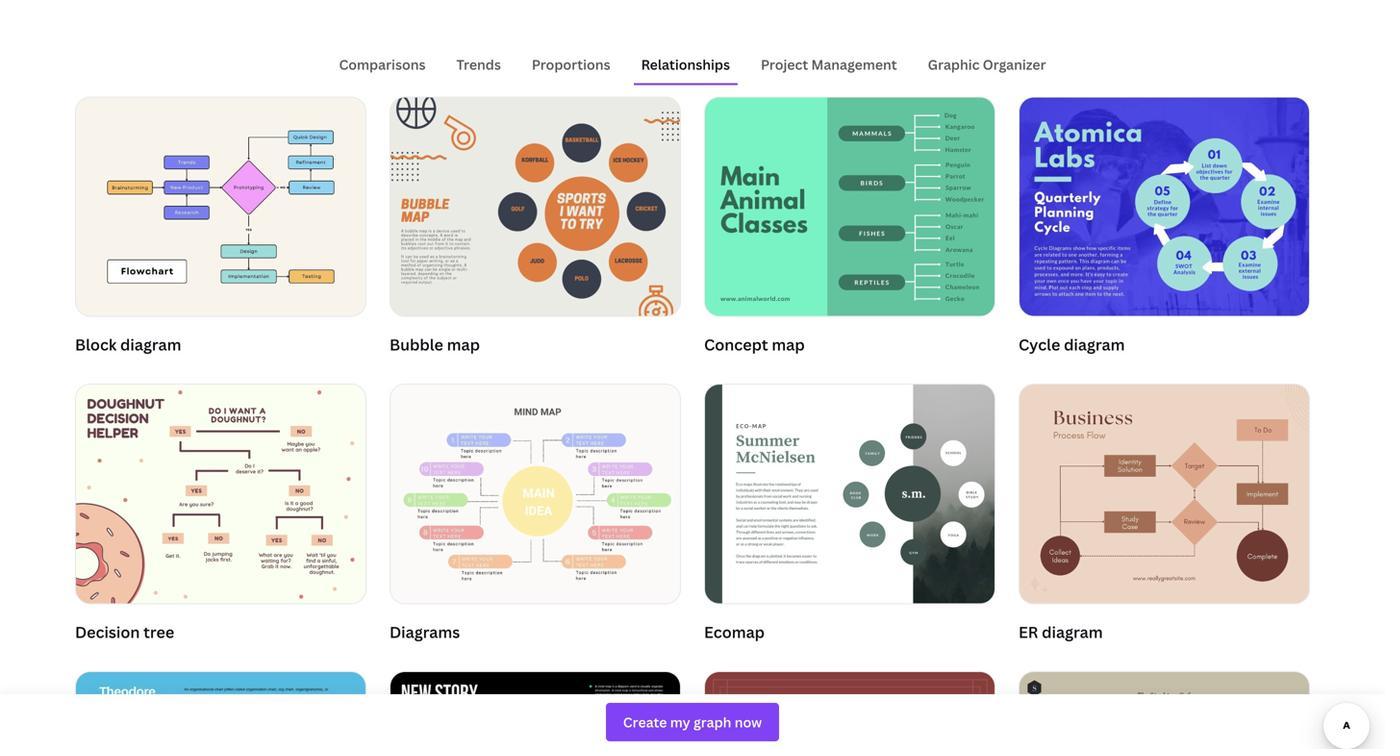 Task type: locate. For each thing, give the bounding box(es) containing it.
map
[[447, 334, 480, 355], [772, 334, 805, 355]]

dark blue and tomato sport icons bubble map chart image
[[391, 97, 680, 316]]

diagram for block diagram
[[120, 334, 181, 355]]

relationships
[[641, 55, 730, 74]]

map for bubble map
[[447, 334, 480, 355]]

diagram
[[120, 334, 181, 355], [1064, 334, 1125, 355], [1042, 622, 1103, 642]]

trends button
[[449, 46, 509, 83]]

map right bubble
[[447, 334, 480, 355]]

map inside concept map link
[[772, 334, 805, 355]]

ecomap link
[[704, 384, 996, 648]]

2 map from the left
[[772, 334, 805, 355]]

decision
[[75, 622, 140, 642]]

map right the concept
[[772, 334, 805, 355]]

management
[[811, 55, 897, 74]]

blue and mint green cycle diagram image
[[1020, 97, 1309, 316]]

block diagram link
[[75, 97, 366, 361]]

minimalist story mind map image
[[391, 672, 680, 749]]

diagram right block
[[120, 334, 181, 355]]

map inside the bubble map "link"
[[447, 334, 480, 355]]

diagram right er
[[1042, 622, 1103, 642]]

graphic
[[928, 55, 980, 74]]

bubble map link
[[390, 97, 681, 361]]

organizer
[[983, 55, 1046, 74]]

relationships button
[[633, 46, 738, 83]]

map for concept map
[[772, 334, 805, 355]]

trends
[[456, 55, 501, 74]]

diagram right cycle
[[1064, 334, 1125, 355]]

cycle diagram
[[1019, 334, 1125, 355]]

project management
[[761, 55, 897, 74]]

decision tree link
[[75, 384, 366, 648]]

er
[[1019, 622, 1038, 642]]

decision tree
[[75, 622, 174, 642]]

project management button
[[753, 46, 905, 83]]

er diagram image
[[1020, 385, 1309, 604]]

1 horizontal spatial map
[[772, 334, 805, 355]]

project
[[761, 55, 808, 74]]

comparisons
[[339, 55, 426, 74]]

1 map from the left
[[447, 334, 480, 355]]

block
[[75, 334, 117, 355]]

0 horizontal spatial map
[[447, 334, 480, 355]]



Task type: vqa. For each thing, say whether or not it's contained in the screenshot.
the Free
no



Task type: describe. For each thing, give the bounding box(es) containing it.
blue white fishbone diagram chart image
[[76, 672, 366, 749]]

concept map link
[[704, 97, 996, 361]]

ecomap
[[704, 622, 765, 642]]

diagram for er diagram
[[1042, 622, 1103, 642]]

beige cafe site map chart image
[[1020, 672, 1309, 749]]

graphic organizer
[[928, 55, 1046, 74]]

ivory doughnut illustration decision tree chart image
[[76, 385, 366, 604]]

green concept map chart image
[[705, 97, 995, 316]]

er diagram
[[1019, 622, 1103, 642]]

diagrams image
[[391, 385, 680, 604]]

diagrams link
[[390, 384, 681, 648]]

er diagram link
[[1019, 384, 1310, 648]]

concept map
[[704, 334, 805, 355]]

cycle diagram link
[[1019, 97, 1310, 361]]

diagrams
[[390, 622, 460, 642]]

green classic minimalist eco map chart image
[[705, 385, 995, 604]]

concept
[[704, 334, 768, 355]]

bubble map
[[390, 334, 480, 355]]

westgrove state university central student council org chart image
[[705, 672, 995, 749]]

proportions button
[[524, 46, 618, 83]]

tree
[[143, 622, 174, 642]]

proportions
[[532, 55, 610, 74]]

graphic organizer button
[[920, 46, 1054, 83]]

block diagram image
[[76, 97, 366, 316]]

comparisons button
[[331, 46, 433, 83]]

bubble
[[390, 334, 443, 355]]

block diagram
[[75, 334, 181, 355]]

cycle
[[1019, 334, 1060, 355]]

diagram for cycle diagram
[[1064, 334, 1125, 355]]



